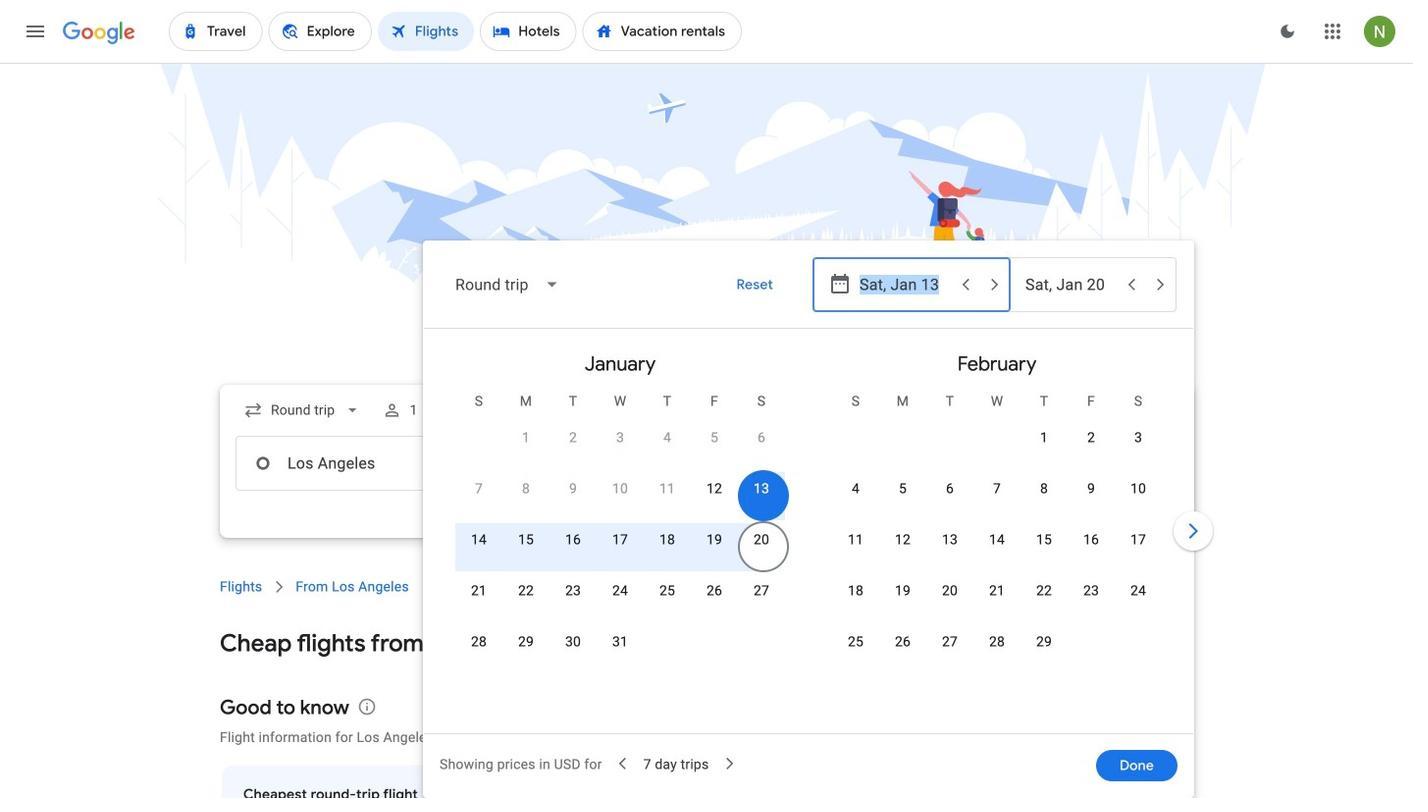 Task type: describe. For each thing, give the bounding box(es) containing it.
sat, jan 20, return date. element
[[754, 530, 770, 550]]

Departure text field
[[860, 437, 950, 490]]

row up wed, jan 17 element
[[456, 470, 785, 526]]

sat, jan 6 element
[[758, 428, 766, 448]]

thu, feb 15 element
[[1037, 530, 1053, 550]]

tue, jan 23 element
[[565, 581, 581, 601]]

tue, jan 16 element
[[565, 530, 581, 550]]

tue, jan 2 element
[[569, 428, 577, 448]]

row up fri, feb 9 element
[[1021, 411, 1163, 475]]

sun, jan 14 element
[[471, 530, 487, 550]]

mon, jan 22 element
[[518, 581, 534, 601]]

fri, feb 16 element
[[1084, 530, 1100, 550]]

next image
[[1170, 508, 1217, 555]]

thu, feb 8 element
[[1041, 479, 1049, 499]]

row down tue, jan 23 element
[[456, 623, 644, 679]]

wed, jan 3 element
[[617, 428, 624, 448]]

mon, feb 19 element
[[895, 581, 911, 601]]

fri, jan 5 element
[[711, 428, 719, 448]]

fri, jan 12 element
[[707, 479, 723, 499]]

tue, feb 13 element
[[943, 530, 958, 550]]

thu, jan 18 element
[[660, 530, 676, 550]]

2 row group from the left
[[809, 337, 1186, 726]]

thu, jan 11 element
[[660, 479, 676, 499]]

sun, feb 25 element
[[848, 632, 864, 652]]

fri, feb 23 element
[[1084, 581, 1100, 601]]

fri, feb 2 element
[[1088, 428, 1096, 448]]

mon, jan 15 element
[[518, 530, 534, 550]]

mon, feb 12 element
[[895, 530, 911, 550]]

tue, jan 9 element
[[569, 479, 577, 499]]

tue, feb 6 element
[[946, 479, 954, 499]]

swap origin and destination. image
[[505, 452, 528, 475]]

thu, feb 1 element
[[1041, 428, 1049, 448]]

mon, feb 5 element
[[899, 479, 907, 499]]

row up wed, feb 21 element
[[833, 521, 1163, 577]]

2 return text field from the top
[[1026, 437, 1116, 490]]

wed, feb 28 element
[[990, 632, 1005, 652]]

thu, feb 29 element
[[1037, 632, 1053, 652]]



Task type: locate. For each thing, give the bounding box(es) containing it.
thu, feb 22 element
[[1037, 581, 1053, 601]]

sun, jan 28 element
[[471, 632, 487, 652]]

row down tue, feb 20 element
[[833, 623, 1068, 679]]

None text field
[[236, 436, 513, 491]]

wed, feb 21 element
[[990, 581, 1005, 601]]

sat, jan 27 element
[[754, 581, 770, 601]]

mon, feb 26 element
[[895, 632, 911, 652]]

wed, feb 7 element
[[994, 479, 1002, 499]]

grid
[[432, 337, 1186, 745]]

sun, feb 18 element
[[848, 581, 864, 601]]

mon, jan 29 element
[[518, 632, 534, 652]]

sat, feb 17 element
[[1131, 530, 1147, 550]]

wed, jan 10 element
[[613, 479, 628, 499]]

fri, feb 9 element
[[1088, 479, 1096, 499]]

wed, feb 14 element
[[990, 530, 1005, 550]]

sat, feb 3 element
[[1135, 428, 1143, 448]]

Return text field
[[1026, 258, 1116, 311], [1026, 437, 1116, 490]]

Departure text field
[[860, 258, 950, 311]]

sat, jan 13, departure date. element
[[754, 479, 770, 499]]

tue, feb 27 element
[[943, 632, 958, 652]]

None field
[[440, 261, 576, 308], [236, 393, 370, 428], [440, 261, 576, 308], [236, 393, 370, 428]]

mon, jan 1 element
[[522, 428, 530, 448]]

wed, jan 24 element
[[613, 581, 628, 601]]

sat, feb 10 element
[[1131, 479, 1147, 499]]

row group
[[432, 337, 809, 726], [809, 337, 1186, 726]]

row up wed, jan 31 element
[[456, 572, 785, 628]]

wed, jan 31 element
[[613, 632, 628, 652]]

main menu image
[[24, 20, 47, 43]]

sun, jan 21 element
[[471, 581, 487, 601]]

thu, jan 25 element
[[660, 581, 676, 601]]

tue, feb 20 element
[[943, 581, 958, 601]]

1 row group from the left
[[432, 337, 809, 726]]

sun, jan 7 element
[[475, 479, 483, 499]]

change appearance image
[[1265, 8, 1312, 55]]

mon, jan 8 element
[[522, 479, 530, 499]]

row up the wed, feb 14 element
[[833, 470, 1163, 526]]

row up wed, jan 24 element on the left bottom of the page
[[456, 521, 785, 577]]

1 return text field from the top
[[1026, 258, 1116, 311]]

thu, jan 4 element
[[664, 428, 672, 448]]

sun, feb 4 element
[[852, 479, 860, 499]]

wed, jan 17 element
[[613, 530, 628, 550]]

tue, jan 30 element
[[565, 632, 581, 652]]

sat, feb 24 element
[[1131, 581, 1147, 601]]

grid inside flight search box
[[432, 337, 1186, 745]]

Flight search field
[[204, 241, 1217, 798]]

0 vertical spatial return text field
[[1026, 258, 1116, 311]]

row up wed, feb 28 element
[[833, 572, 1163, 628]]

row up wed, jan 10 element
[[503, 411, 785, 475]]

sun, feb 11 element
[[848, 530, 864, 550]]

1 vertical spatial return text field
[[1026, 437, 1116, 490]]

fri, jan 19 element
[[707, 530, 723, 550]]

row
[[503, 411, 785, 475], [1021, 411, 1163, 475], [456, 470, 785, 526], [833, 470, 1163, 526], [456, 521, 785, 577], [833, 521, 1163, 577], [456, 572, 785, 628], [833, 572, 1163, 628], [456, 623, 644, 679], [833, 623, 1068, 679]]

fri, jan 26 element
[[707, 581, 723, 601]]



Task type: vqa. For each thing, say whether or not it's contained in the screenshot.
first row group from the right
yes



